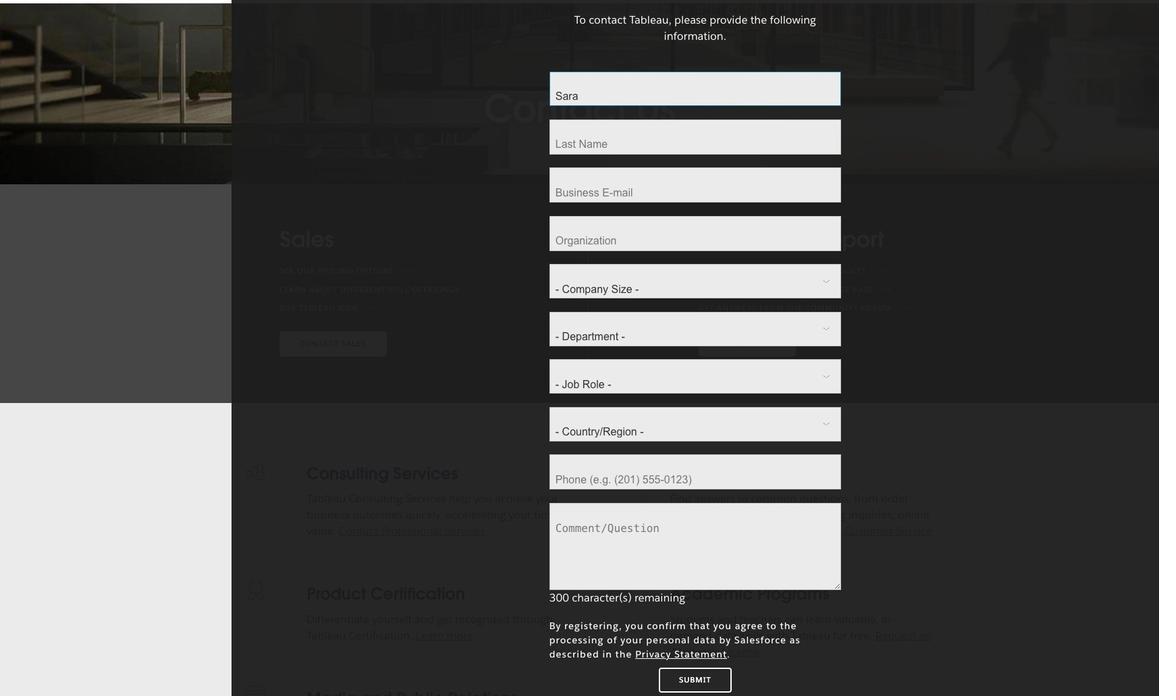 Task type: describe. For each thing, give the bounding box(es) containing it.
Last Name text field
[[550, 120, 842, 155]]

Business E-mail email field
[[550, 168, 842, 203]]

main element
[[56, 0, 1103, 3]]



Task type: locate. For each thing, give the bounding box(es) containing it.
Comment/Question text field
[[550, 503, 842, 590]]

First Name text field
[[550, 71, 842, 106]]

None submit
[[659, 668, 732, 693]]

Phone (e.g. (201) 555-0123) telephone field
[[550, 455, 842, 490]]

Organization text field
[[550, 216, 842, 251]]



Task type: vqa. For each thing, say whether or not it's contained in the screenshot.
the bottom trial
no



